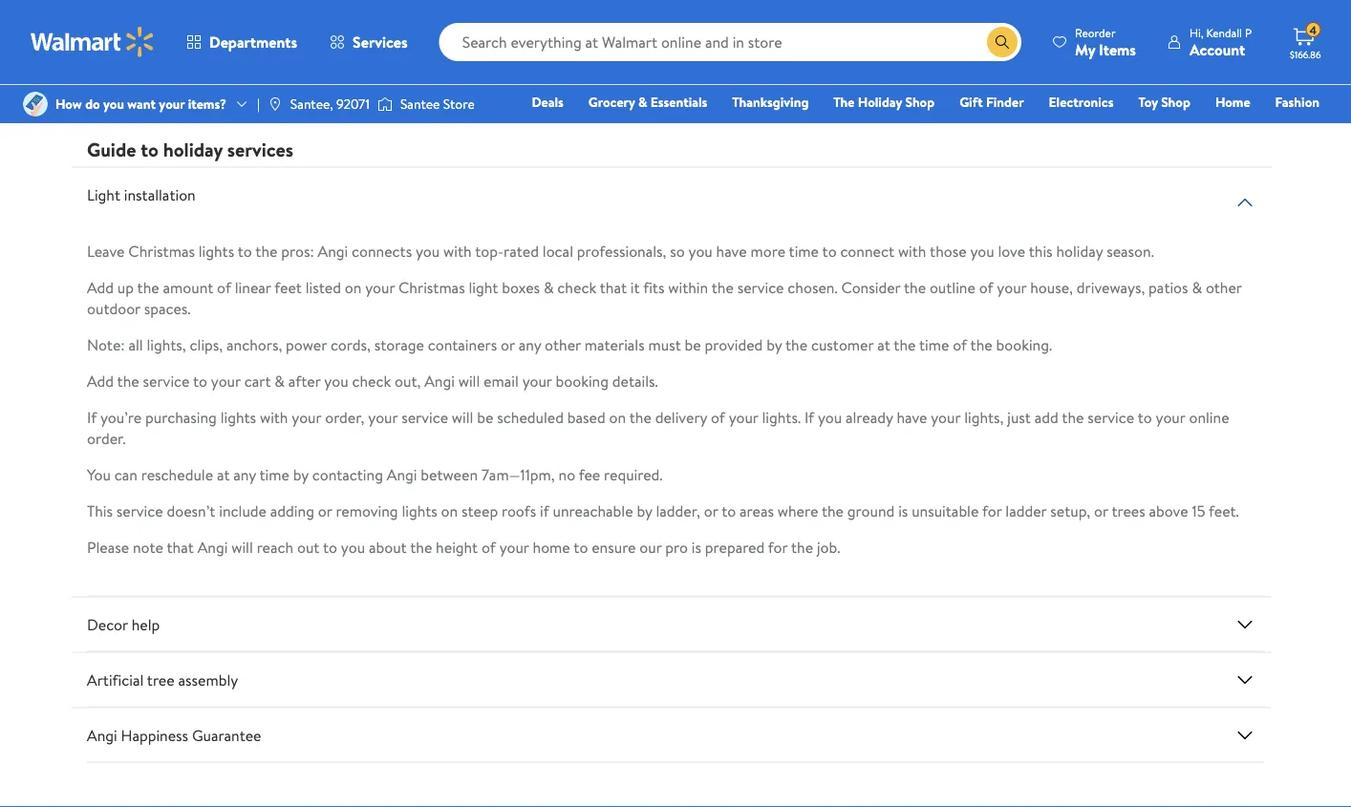 Task type: vqa. For each thing, say whether or not it's contained in the screenshot.
at
yes



Task type: describe. For each thing, give the bounding box(es) containing it.
reschedule
[[141, 464, 213, 485]]

spaces.
[[144, 297, 191, 318]]

same-day shipping down search search field
[[683, 62, 775, 78]]

hi, kendall p account
[[1190, 24, 1252, 60]]

shipping for first product group
[[146, 41, 187, 57]]

angi right out,
[[424, 370, 455, 391]]

shipping up thanksgiving link
[[734, 62, 775, 78]]

your left 'online' on the right bottom of the page
[[1156, 406, 1185, 427]]

it
[[630, 276, 640, 297]]

you inside if you're purchasing lights with your order, your service will be scheduled based on the delivery of your lights. if you already have your lights, just add the service to your online order.
[[818, 406, 842, 427]]

include
[[219, 500, 267, 521]]

must
[[648, 334, 681, 355]]

 image for santee, 92071
[[267, 97, 283, 112]]

0 horizontal spatial christmas
[[128, 240, 195, 261]]

electronics
[[1049, 93, 1114, 111]]

day down walmart site-wide search field on the top of page
[[715, 62, 732, 78]]

holiday
[[858, 93, 902, 111]]

you right after
[[324, 370, 348, 391]]

decor
[[87, 614, 128, 635]]

7am—11pm,
[[481, 464, 555, 485]]

service up purchasing
[[143, 370, 190, 391]]

2 vertical spatial time
[[259, 464, 289, 485]]

services button
[[313, 19, 424, 65]]

based
[[567, 406, 606, 427]]

0 vertical spatial 18
[[937, 10, 947, 26]]

angi right pros:
[[318, 240, 348, 261]]

leave christmas lights to the pros: angi connects you with top-rated local professionals, so you have more time to connect with those you love this holiday season.
[[87, 240, 1154, 261]]

to right 'home'
[[574, 536, 588, 557]]

already
[[846, 406, 893, 427]]

this
[[87, 500, 113, 521]]

have inside if you're purchasing lights with your order, your service will be scheduled based on the delivery of your lights. if you already have your lights, just add the service to your online order.
[[897, 406, 927, 427]]

above
[[1149, 500, 1188, 521]]

trees
[[1112, 500, 1145, 521]]

one debit link
[[1164, 118, 1246, 139]]

house,
[[1030, 276, 1073, 297]]

search icon image
[[995, 34, 1010, 50]]

1 horizontal spatial for
[[982, 500, 1002, 521]]

0 vertical spatial lights
[[199, 240, 234, 261]]

driveways,
[[1077, 276, 1145, 297]]

same- for first product group
[[95, 41, 126, 57]]

check inside add up the amount of linear feet listed on your christmas light boxes & check that it fits within the service chosen. consider the outline of your house, driveways, patios & other outdoor spaces.
[[557, 276, 596, 297]]

job.
[[817, 536, 840, 557]]

leave
[[87, 240, 125, 261]]

& right "patios"
[[1192, 276, 1202, 297]]

lights, inside if you're purchasing lights with your order, your service will be scheduled based on the delivery of your lights. if you already have your lights, just add the service to your online order.
[[964, 406, 1004, 427]]

1 vertical spatial is
[[692, 536, 701, 557]]

delivery
[[655, 406, 707, 427]]

day for 6th product group from left
[[1107, 41, 1124, 57]]

lights inside if you're purchasing lights with your order, your service will be scheduled based on the delivery of your lights. if you already have your lights, just add the service to your online order.
[[220, 406, 256, 427]]

reach
[[257, 536, 293, 557]]

angi down doesn't at the bottom left of page
[[197, 536, 228, 557]]

your right "want"
[[159, 95, 185, 113]]

guide
[[87, 136, 136, 163]]

the left booking.
[[970, 334, 992, 355]]

Walmart Site-Wide search field
[[439, 23, 1021, 61]]

the right up
[[137, 276, 159, 297]]

unreachable
[[553, 500, 633, 521]]

departments
[[209, 32, 297, 53]]

this
[[1029, 240, 1053, 261]]

details.
[[612, 370, 658, 391]]

fee
[[579, 464, 600, 485]]

home
[[533, 536, 570, 557]]

storage
[[374, 334, 424, 355]]

prepared
[[705, 536, 765, 557]]

decor help image
[[1234, 613, 1256, 636]]

2 if from the left
[[804, 406, 814, 427]]

feet
[[274, 276, 302, 297]]

artificial tree assembly
[[87, 669, 238, 690]]

$166.86
[[1290, 48, 1321, 61]]

santee
[[400, 95, 440, 113]]

your right email
[[522, 370, 552, 391]]

& right boxes
[[544, 276, 554, 297]]

santee, 92071
[[290, 95, 370, 113]]

of inside if you're purchasing lights with your order, your service will be scheduled based on the delivery of your lights. if you already have your lights, just add the service to your online order.
[[711, 406, 725, 427]]

items
[[1099, 39, 1136, 60]]

of down 'outline'
[[953, 334, 967, 355]]

connects
[[352, 240, 412, 261]]

walmart+
[[1263, 119, 1320, 138]]

same-day shipping for first product group
[[95, 41, 187, 57]]

kendall
[[1206, 24, 1242, 41]]

your down add the service to your cart & after you check out, angi will email your booking details. in the top left of the page
[[368, 406, 398, 427]]

the right "where"
[[822, 500, 844, 521]]

92071
[[336, 95, 370, 113]]

service down out,
[[401, 406, 448, 427]]

patios
[[1149, 276, 1188, 297]]

shop inside toy shop link
[[1161, 93, 1190, 111]]

add for add up the amount of linear feet listed on your christmas light boxes & check that it fits within the service chosen. consider the outline of your house, driveways, patios & other outdoor spaces.
[[87, 276, 114, 297]]

light
[[469, 276, 498, 297]]

toy shop link
[[1130, 92, 1199, 112]]

you right so
[[689, 240, 713, 261]]

to right guide
[[141, 136, 159, 163]]

anchors,
[[226, 334, 282, 355]]

0 vertical spatial will
[[458, 370, 480, 391]]

service right add
[[1088, 406, 1134, 427]]

to left areas
[[722, 500, 736, 521]]

up
[[117, 276, 134, 297]]

can
[[114, 464, 138, 485]]

2 product group from the left
[[287, 0, 456, 89]]

0 horizontal spatial at
[[217, 464, 230, 485]]

walmart image
[[31, 27, 155, 57]]

1 vertical spatial time
[[919, 334, 949, 355]]

you left love
[[970, 240, 994, 261]]

do
[[85, 95, 100, 113]]

you
[[87, 464, 111, 485]]

on for christmas
[[345, 276, 362, 297]]

gift finder link
[[951, 92, 1032, 112]]

your down "connects"
[[365, 276, 395, 297]]

after
[[288, 370, 321, 391]]

will inside if you're purchasing lights with your order, your service will be scheduled based on the delivery of your lights. if you already have your lights, just add the service to your online order.
[[452, 406, 473, 427]]

the right customer
[[894, 334, 916, 355]]

deals
[[532, 93, 564, 111]]

shipping for 6th product group from left
[[1127, 41, 1168, 57]]

gift finder
[[959, 93, 1024, 111]]

that inside add up the amount of linear feet listed on your christmas light boxes & check that it fits within the service chosen. consider the outline of your house, driveways, patios & other outdoor spaces.
[[600, 276, 627, 297]]

the left pros:
[[255, 240, 278, 261]]

decor help
[[87, 614, 160, 635]]

areas
[[740, 500, 774, 521]]

day for fifth product group from the right
[[322, 41, 339, 57]]

ladder,
[[656, 500, 700, 521]]

angi left happiness
[[87, 725, 117, 746]]

be inside if you're purchasing lights with your order, your service will be scheduled based on the delivery of your lights. if you already have your lights, just add the service to your online order.
[[477, 406, 493, 427]]

tree
[[147, 669, 175, 690]]

artificial tree assembly image
[[1234, 668, 1256, 691]]

grocery & essentials
[[588, 93, 707, 111]]

outline
[[930, 276, 975, 297]]

you right do
[[103, 95, 124, 113]]

listed
[[305, 276, 341, 297]]

finder
[[986, 93, 1024, 111]]

power
[[286, 334, 327, 355]]

booking
[[556, 370, 609, 391]]

registry link
[[1091, 118, 1157, 139]]

consider
[[841, 276, 900, 297]]

christmas inside add up the amount of linear feet listed on your christmas light boxes & check that it fits within the service chosen. consider the outline of your house, driveways, patios & other outdoor spaces.
[[398, 276, 465, 297]]

linear
[[235, 276, 271, 297]]

all
[[128, 334, 143, 355]]

0 vertical spatial by
[[766, 334, 782, 355]]

materials
[[585, 334, 645, 355]]

service up note
[[116, 500, 163, 521]]

or up email
[[501, 334, 515, 355]]

2 vertical spatial by
[[637, 500, 652, 521]]

you right "connects"
[[416, 240, 440, 261]]

same- for 6th product group from left
[[1076, 41, 1107, 57]]

shipping for fifth product group from the right
[[342, 41, 383, 57]]

roofs
[[502, 500, 536, 521]]

local
[[543, 240, 573, 261]]

your left lights.
[[729, 406, 758, 427]]

pros:
[[281, 240, 314, 261]]

0 horizontal spatial have
[[716, 240, 747, 261]]

same- up essentials at the top of the page
[[683, 62, 715, 78]]

registry
[[1100, 119, 1148, 138]]

1 horizontal spatial at
[[877, 334, 890, 355]]

of left linear
[[217, 276, 231, 297]]

your down roofs on the bottom of page
[[499, 536, 529, 557]]

customer
[[811, 334, 874, 355]]

1 vertical spatial holiday
[[1056, 240, 1103, 261]]



Task type: locate. For each thing, give the bounding box(es) containing it.
 image
[[377, 95, 393, 114], [267, 97, 283, 112]]

you're
[[100, 406, 142, 427]]

assembly
[[178, 669, 238, 690]]

season.
[[1107, 240, 1154, 261]]

0 vertical spatial have
[[716, 240, 747, 261]]

if right lights.
[[804, 406, 814, 427]]

fashion link
[[1267, 92, 1328, 112]]

product group
[[91, 0, 260, 89], [287, 0, 456, 89], [483, 0, 653, 89], [679, 0, 849, 89], [876, 0, 1045, 89], [1072, 0, 1241, 89]]

1 vertical spatial by
[[293, 464, 309, 485]]

professionals,
[[577, 240, 666, 261]]

to left the connect
[[822, 240, 837, 261]]

guide to holiday services
[[87, 136, 293, 163]]

lights, right all
[[147, 334, 186, 355]]

1 vertical spatial at
[[217, 464, 230, 485]]

0 horizontal spatial with
[[260, 406, 288, 427]]

of right 'outline'
[[979, 276, 993, 297]]

steep
[[462, 500, 498, 521]]

to right out on the left of the page
[[323, 536, 337, 557]]

other
[[1206, 276, 1242, 297], [545, 334, 581, 355]]

purchasing
[[145, 406, 217, 427]]

one debit
[[1173, 119, 1238, 138]]

the up you're
[[117, 370, 139, 391]]

unsuitable
[[912, 500, 979, 521]]

connect
[[840, 240, 894, 261]]

provided
[[705, 334, 763, 355]]

reorder my items
[[1075, 24, 1136, 60]]

time up adding
[[259, 464, 289, 485]]

0 horizontal spatial any
[[233, 464, 256, 485]]

1 vertical spatial add
[[87, 370, 114, 391]]

contacting
[[312, 464, 383, 485]]

1 vertical spatial will
[[452, 406, 473, 427]]

same- down reorder
[[1076, 41, 1107, 57]]

same-day shipping up santee, 92071
[[291, 41, 383, 57]]

order,
[[325, 406, 365, 427]]

same- for fifth product group from the right
[[291, 41, 322, 57]]

shipping up "want"
[[146, 41, 187, 57]]

5 product group from the left
[[876, 0, 1045, 89]]

ground
[[847, 500, 895, 521]]

0 horizontal spatial that
[[167, 536, 194, 557]]

& right cart
[[275, 370, 285, 391]]

within
[[668, 276, 708, 297]]

fashion registry
[[1100, 93, 1320, 138]]

will up between
[[452, 406, 473, 427]]

product group up thanksgiving
[[679, 0, 849, 89]]

0 vertical spatial holiday
[[163, 136, 223, 163]]

0 vertical spatial lights,
[[147, 334, 186, 355]]

you can reschedule at any time by contacting angi between 7am—11pm, no fee required.
[[87, 464, 663, 485]]

the right within
[[712, 276, 734, 297]]

toy
[[1138, 93, 1158, 111]]

other right "patios"
[[1206, 276, 1242, 297]]

15
[[1192, 500, 1205, 521]]

angi left between
[[387, 464, 417, 485]]

2 horizontal spatial time
[[919, 334, 949, 355]]

18
[[937, 10, 947, 26], [740, 31, 751, 47]]

between
[[421, 464, 478, 485]]

setup,
[[1050, 500, 1090, 521]]

the down details.
[[629, 406, 651, 427]]

time
[[789, 240, 819, 261], [919, 334, 949, 355], [259, 464, 289, 485]]

1 vertical spatial that
[[167, 536, 194, 557]]

at up include on the bottom
[[217, 464, 230, 485]]

4 product group from the left
[[679, 0, 849, 89]]

1 horizontal spatial time
[[789, 240, 819, 261]]

0 horizontal spatial lights,
[[147, 334, 186, 355]]

1 horizontal spatial that
[[600, 276, 627, 297]]

1 horizontal spatial by
[[637, 500, 652, 521]]

email
[[484, 370, 519, 391]]

is
[[898, 500, 908, 521], [692, 536, 701, 557]]

2 vertical spatial lights
[[402, 500, 437, 521]]

of
[[217, 276, 231, 297], [979, 276, 993, 297], [953, 334, 967, 355], [711, 406, 725, 427], [482, 536, 496, 557]]

0 vertical spatial that
[[600, 276, 627, 297]]

 image for santee store
[[377, 95, 393, 114]]

2 shop from the left
[[1161, 93, 1190, 111]]

walmart+ link
[[1254, 118, 1328, 139]]

please
[[87, 536, 129, 557]]

& right 'grocery'
[[638, 93, 647, 111]]

your down after
[[292, 406, 321, 427]]

feet.
[[1209, 500, 1239, 521]]

0 horizontal spatial holiday
[[163, 136, 223, 163]]

0 horizontal spatial shop
[[905, 93, 935, 111]]

on
[[345, 276, 362, 297], [609, 406, 626, 427], [441, 500, 458, 521]]

your down love
[[997, 276, 1027, 297]]

0 vertical spatial christmas
[[128, 240, 195, 261]]

with inside if you're purchasing lights with your order, your service will be scheduled based on the delivery of your lights. if you already have your lights, just add the service to your online order.
[[260, 406, 288, 427]]

0 horizontal spatial for
[[768, 536, 788, 557]]

other up booking
[[545, 334, 581, 355]]

add inside add up the amount of linear feet listed on your christmas light boxes & check that it fits within the service chosen. consider the outline of your house, driveways, patios & other outdoor spaces.
[[87, 276, 114, 297]]

1 if from the left
[[87, 406, 97, 427]]

happiness
[[121, 725, 188, 746]]

to up linear
[[238, 240, 252, 261]]

the left 'outline'
[[904, 276, 926, 297]]

same-day shipping for 6th product group from left
[[1076, 41, 1168, 57]]

more
[[751, 240, 785, 261]]

want
[[127, 95, 156, 113]]

departments button
[[170, 19, 313, 65]]

is right pro
[[692, 536, 701, 557]]

product group up toy shop link
[[1072, 0, 1241, 89]]

1 vertical spatial on
[[609, 406, 626, 427]]

same-
[[95, 41, 126, 57], [291, 41, 322, 57], [1076, 41, 1107, 57], [683, 62, 715, 78]]

other inside add up the amount of linear feet listed on your christmas light boxes & check that it fits within the service chosen. consider the outline of your house, driveways, patios & other outdoor spaces.
[[1206, 276, 1242, 297]]

same-day shipping for fifth product group from the right
[[291, 41, 383, 57]]

0 vertical spatial any
[[519, 334, 541, 355]]

1 shop from the left
[[905, 93, 935, 111]]

light installation
[[87, 184, 196, 205]]

that left it
[[600, 276, 627, 297]]

or left trees
[[1094, 500, 1108, 521]]

your left cart
[[211, 370, 241, 391]]

grocery & essentials link
[[580, 92, 716, 112]]

0 vertical spatial other
[[1206, 276, 1242, 297]]

1 add from the top
[[87, 276, 114, 297]]

1 horizontal spatial with
[[443, 240, 472, 261]]

at
[[877, 334, 890, 355], [217, 464, 230, 485]]

christmas left light
[[398, 276, 465, 297]]

0 horizontal spatial is
[[692, 536, 701, 557]]

for left ladder
[[982, 500, 1002, 521]]

our
[[640, 536, 662, 557]]

0 horizontal spatial  image
[[267, 97, 283, 112]]

shipping up toy
[[1127, 41, 1168, 57]]

2 horizontal spatial with
[[898, 240, 926, 261]]

the left job.
[[791, 536, 813, 557]]

on for roofs
[[441, 500, 458, 521]]

same- up do
[[95, 41, 126, 57]]

day left services
[[322, 41, 339, 57]]

1 horizontal spatial have
[[897, 406, 927, 427]]

on inside add up the amount of linear feet listed on your christmas light boxes & check that it fits within the service chosen. consider the outline of your house, driveways, patios & other outdoor spaces.
[[345, 276, 362, 297]]

any
[[519, 334, 541, 355], [233, 464, 256, 485]]

doesn't
[[167, 500, 215, 521]]

the right add
[[1062, 406, 1084, 427]]

1 horizontal spatial  image
[[377, 95, 393, 114]]

1 horizontal spatial holiday
[[1056, 240, 1103, 261]]

 image right 92071
[[377, 95, 393, 114]]

product group up gift at the right top
[[876, 0, 1045, 89]]

with left those
[[898, 240, 926, 261]]

add down note:
[[87, 370, 114, 391]]

add left up
[[87, 276, 114, 297]]

1 vertical spatial have
[[897, 406, 927, 427]]

or right adding
[[318, 500, 332, 521]]

1 vertical spatial check
[[352, 370, 391, 391]]

time down 'outline'
[[919, 334, 949, 355]]

1 horizontal spatial 18
[[937, 10, 947, 26]]

by right provided
[[766, 334, 782, 355]]

clips,
[[190, 334, 223, 355]]

cords,
[[331, 334, 371, 355]]

rated
[[504, 240, 539, 261]]

if you're purchasing lights with your order, your service will be scheduled based on the delivery of your lights. if you already have your lights, just add the service to your online order.
[[87, 406, 1229, 448]]

with left top-
[[443, 240, 472, 261]]

&
[[638, 93, 647, 111], [544, 276, 554, 297], [1192, 276, 1202, 297], [275, 370, 285, 391]]

angi happiness guarantee image
[[1234, 724, 1256, 747]]

help
[[132, 614, 160, 635]]

or right ladder, at bottom
[[704, 500, 718, 521]]

1 vertical spatial 18
[[740, 31, 751, 47]]

home
[[1215, 93, 1250, 111]]

be down email
[[477, 406, 493, 427]]

1 horizontal spatial shop
[[1161, 93, 1190, 111]]

1 horizontal spatial any
[[519, 334, 541, 355]]

add
[[87, 276, 114, 297], [87, 370, 114, 391]]

0 horizontal spatial on
[[345, 276, 362, 297]]

1 vertical spatial be
[[477, 406, 493, 427]]

1 vertical spatial lights
[[220, 406, 256, 427]]

check left out,
[[352, 370, 391, 391]]

with
[[443, 240, 472, 261], [898, 240, 926, 261], [260, 406, 288, 427]]

removing
[[336, 500, 398, 521]]

online
[[1189, 406, 1229, 427]]

by up adding
[[293, 464, 309, 485]]

lights up 'amount' at top left
[[199, 240, 234, 261]]

those
[[930, 240, 967, 261]]

3 product group from the left
[[483, 0, 653, 89]]

about
[[369, 536, 407, 557]]

0 horizontal spatial if
[[87, 406, 97, 427]]

you left 'already'
[[818, 406, 842, 427]]

0 vertical spatial be
[[685, 334, 701, 355]]

lights down between
[[402, 500, 437, 521]]

or
[[501, 334, 515, 355], [318, 500, 332, 521], [704, 500, 718, 521], [1094, 500, 1108, 521]]

have
[[716, 240, 747, 261], [897, 406, 927, 427]]

same-day shipping up how do you want your items?
[[95, 41, 187, 57]]

lights
[[199, 240, 234, 261], [220, 406, 256, 427], [402, 500, 437, 521]]

0 vertical spatial on
[[345, 276, 362, 297]]

to inside if you're purchasing lights with your order, your service will be scheduled based on the delivery of your lights. if you already have your lights, just add the service to your online order.
[[1138, 406, 1152, 427]]

1 vertical spatial any
[[233, 464, 256, 485]]

0 horizontal spatial 18
[[740, 31, 751, 47]]

artificial
[[87, 669, 144, 690]]

for down "where"
[[768, 536, 788, 557]]

to down clips,
[[193, 370, 207, 391]]

0 horizontal spatial time
[[259, 464, 289, 485]]

the left customer
[[785, 334, 807, 355]]

2 vertical spatial will
[[231, 536, 253, 557]]

4
[[1309, 22, 1317, 38]]

you left about
[[341, 536, 365, 557]]

shop right holiday
[[905, 93, 935, 111]]

1 vertical spatial other
[[545, 334, 581, 355]]

1 horizontal spatial other
[[1206, 276, 1242, 297]]

1 horizontal spatial on
[[441, 500, 458, 521]]

debit
[[1205, 119, 1238, 138]]

0 vertical spatial check
[[557, 276, 596, 297]]

have left more
[[716, 240, 747, 261]]

0 horizontal spatial be
[[477, 406, 493, 427]]

1 product group from the left
[[91, 0, 260, 89]]

0 vertical spatial is
[[898, 500, 908, 521]]

services
[[227, 136, 293, 163]]

0 vertical spatial at
[[877, 334, 890, 355]]

the
[[833, 93, 855, 111]]

1 horizontal spatial if
[[804, 406, 814, 427]]

2 horizontal spatial by
[[766, 334, 782, 355]]

at right customer
[[877, 334, 890, 355]]

1 vertical spatial for
[[768, 536, 788, 557]]

0 horizontal spatial check
[[352, 370, 391, 391]]

on left "steep"
[[441, 500, 458, 521]]

electronics link
[[1040, 92, 1122, 112]]

outdoor
[[87, 297, 140, 318]]

lights, left the just
[[964, 406, 1004, 427]]

0 horizontal spatial by
[[293, 464, 309, 485]]

1 horizontal spatial christmas
[[398, 276, 465, 297]]

product group up 92071
[[287, 0, 456, 89]]

on inside if you're purchasing lights with your order, your service will be scheduled based on the delivery of your lights. if you already have your lights, just add the service to your online order.
[[609, 406, 626, 427]]

service down more
[[737, 276, 784, 297]]

your left the just
[[931, 406, 961, 427]]

will left email
[[458, 370, 480, 391]]

6 product group from the left
[[1072, 0, 1241, 89]]

will left reach
[[231, 536, 253, 557]]

the right about
[[410, 536, 432, 557]]

toy shop
[[1138, 93, 1190, 111]]

0 vertical spatial add
[[87, 276, 114, 297]]

to left 'online' on the right bottom of the page
[[1138, 406, 1152, 427]]

containers
[[428, 334, 497, 355]]

0 horizontal spatial other
[[545, 334, 581, 355]]

1 horizontal spatial be
[[685, 334, 701, 355]]

1 horizontal spatial is
[[898, 500, 908, 521]]

guarantee
[[192, 725, 261, 746]]

holiday down "items?"
[[163, 136, 223, 163]]

if
[[540, 500, 549, 521]]

by left ladder, at bottom
[[637, 500, 652, 521]]

is right ground
[[898, 500, 908, 521]]

same- up santee,
[[291, 41, 322, 57]]

1 horizontal spatial check
[[557, 276, 596, 297]]

of right the height
[[482, 536, 496, 557]]

 image
[[23, 92, 48, 117]]

christmas up 'amount' at top left
[[128, 240, 195, 261]]

service inside add up the amount of linear feet listed on your christmas light boxes & check that it fits within the service chosen. consider the outline of your house, driveways, patios & other outdoor spaces.
[[737, 276, 784, 297]]

day down reorder
[[1107, 41, 1124, 57]]

0 vertical spatial time
[[789, 240, 819, 261]]

add for add the service to your cart & after you check out, angi will email your booking details.
[[87, 370, 114, 391]]

this service doesn't include adding or removing lights on steep roofs if unreachable by ladder, or to areas where the ground is unsuitable for ladder setup, or trees above 15 feet.
[[87, 500, 1239, 521]]

height
[[436, 536, 478, 557]]

0 vertical spatial for
[[982, 500, 1002, 521]]

so
[[670, 240, 685, 261]]

installation
[[124, 184, 196, 205]]

on right listed
[[345, 276, 362, 297]]

1 horizontal spatial lights,
[[964, 406, 1004, 427]]

2 add from the top
[[87, 370, 114, 391]]

check
[[557, 276, 596, 297], [352, 370, 391, 391]]

light installation image
[[1234, 190, 1256, 213]]

2 vertical spatial on
[[441, 500, 458, 521]]

2 horizontal spatial on
[[609, 406, 626, 427]]

one
[[1173, 119, 1202, 138]]

day up how do you want your items?
[[126, 41, 143, 57]]

shop inside the holiday shop link
[[905, 93, 935, 111]]

any up email
[[519, 334, 541, 355]]

Search search field
[[439, 23, 1021, 61]]

that right note
[[167, 536, 194, 557]]

1 vertical spatial christmas
[[398, 276, 465, 297]]

1 vertical spatial lights,
[[964, 406, 1004, 427]]

day for first product group
[[126, 41, 143, 57]]



